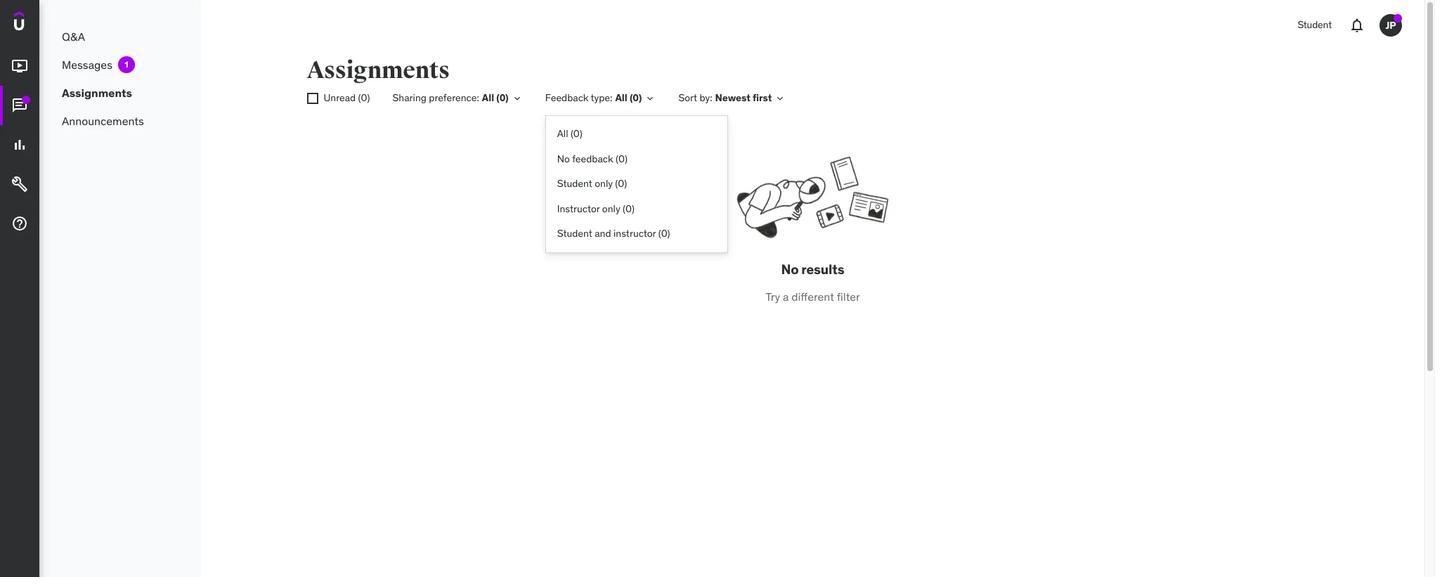 Task type: locate. For each thing, give the bounding box(es) containing it.
and
[[595, 227, 611, 240]]

xsmall image right first
[[775, 93, 786, 104]]

student down instructor
[[557, 227, 593, 240]]

1 vertical spatial only
[[602, 202, 621, 215]]

(0) down all (0) button
[[616, 152, 628, 165]]

1 horizontal spatial all
[[557, 127, 568, 140]]

2 xsmall image from the left
[[307, 93, 318, 104]]

assignments link
[[39, 79, 201, 107]]

1 horizontal spatial no
[[781, 261, 799, 278]]

assignments
[[307, 56, 450, 85], [62, 86, 132, 100]]

student for student
[[1298, 18, 1332, 31]]

xsmall image left feedback in the left top of the page
[[512, 93, 523, 104]]

student left notifications image
[[1298, 18, 1332, 31]]

2 horizontal spatial all
[[615, 92, 628, 104]]

xsmall image for feedback type: all (0)
[[645, 93, 656, 104]]

instructor
[[614, 227, 656, 240]]

1 xsmall image from the left
[[512, 93, 523, 104]]

student only (0)
[[557, 177, 627, 190]]

1 xsmall image from the left
[[775, 93, 786, 104]]

all right preference:
[[482, 92, 494, 104]]

3 medium image from the top
[[11, 137, 28, 153]]

student only (0) button
[[546, 172, 727, 197]]

xsmall image
[[512, 93, 523, 104], [645, 93, 656, 104]]

no inside button
[[557, 152, 570, 165]]

1 vertical spatial no
[[781, 261, 799, 278]]

0 vertical spatial student
[[1298, 18, 1332, 31]]

xsmall image
[[775, 93, 786, 104], [307, 93, 318, 104]]

medium image
[[11, 58, 28, 75], [11, 97, 28, 114], [11, 137, 28, 153], [11, 176, 28, 193], [11, 215, 28, 232]]

0 horizontal spatial xsmall image
[[307, 93, 318, 104]]

0 vertical spatial no
[[557, 152, 570, 165]]

all down feedback in the left top of the page
[[557, 127, 568, 140]]

(0) down student only (0) button
[[623, 202, 635, 215]]

assignments up unread (0)
[[307, 56, 450, 85]]

(0) right preference:
[[497, 92, 509, 104]]

0 vertical spatial only
[[595, 177, 613, 190]]

0 horizontal spatial all
[[482, 92, 494, 104]]

no down all (0)
[[557, 152, 570, 165]]

only for instructor
[[602, 202, 621, 215]]

1 vertical spatial student
[[557, 177, 593, 190]]

student
[[1298, 18, 1332, 31], [557, 177, 593, 190], [557, 227, 593, 240]]

filter
[[837, 290, 860, 304]]

no up a at right
[[781, 261, 799, 278]]

assignments up announcements
[[62, 86, 132, 100]]

2 xsmall image from the left
[[645, 93, 656, 104]]

only
[[595, 177, 613, 190], [602, 202, 621, 215]]

instructor
[[557, 202, 600, 215]]

by:
[[700, 92, 713, 104]]

all right type:
[[615, 92, 628, 104]]

messages
[[62, 58, 112, 72]]

student up instructor
[[557, 177, 593, 190]]

sharing preference: all (0)
[[393, 92, 509, 104]]

instructor only (0)
[[557, 202, 635, 215]]

only up instructor only (0) at the left top of the page
[[595, 177, 613, 190]]

1 horizontal spatial xsmall image
[[645, 93, 656, 104]]

a
[[783, 290, 789, 304]]

student and instructor (0)
[[557, 227, 670, 240]]

xsmall image left sort
[[645, 93, 656, 104]]

jp link
[[1374, 8, 1408, 42]]

(0) inside button
[[571, 127, 583, 140]]

no
[[557, 152, 570, 165], [781, 261, 799, 278]]

instructor only (0) button
[[546, 197, 727, 222]]

try a different filter
[[766, 290, 860, 304]]

only up student and instructor (0)
[[602, 202, 621, 215]]

all
[[482, 92, 494, 104], [615, 92, 628, 104], [557, 127, 568, 140]]

xsmall image left unread
[[307, 93, 318, 104]]

1 horizontal spatial xsmall image
[[775, 93, 786, 104]]

unread
[[324, 92, 356, 104]]

q&a
[[62, 29, 85, 43]]

announcements
[[62, 114, 144, 128]]

announcements link
[[39, 107, 201, 135]]

1
[[125, 59, 128, 70]]

(0)
[[358, 92, 370, 104], [497, 92, 509, 104], [630, 92, 642, 104], [571, 127, 583, 140], [616, 152, 628, 165], [615, 177, 627, 190], [623, 202, 635, 215], [658, 227, 670, 240]]

no for no results
[[781, 261, 799, 278]]

all for preference:
[[482, 92, 494, 104]]

no feedback (0)
[[557, 152, 628, 165]]

0 horizontal spatial xsmall image
[[512, 93, 523, 104]]

only for student
[[595, 177, 613, 190]]

2 vertical spatial student
[[557, 227, 593, 240]]

0 horizontal spatial no
[[557, 152, 570, 165]]

sort by: newest first
[[679, 92, 772, 104]]

(0) up 'no feedback (0)'
[[571, 127, 583, 140]]



Task type: vqa. For each thing, say whether or not it's contained in the screenshot.
SORT BY: NEWEST FIRST
yes



Task type: describe. For each thing, give the bounding box(es) containing it.
(0) down the 'no feedback (0)' button at top
[[615, 177, 627, 190]]

student for student only (0)
[[557, 177, 593, 190]]

feedback
[[572, 152, 613, 165]]

student and instructor (0) button
[[546, 222, 727, 247]]

xsmall image for sharing preference: all (0)
[[512, 93, 523, 104]]

no for no feedback (0)
[[557, 152, 570, 165]]

0 horizontal spatial assignments
[[62, 86, 132, 100]]

type:
[[591, 92, 613, 104]]

4 medium image from the top
[[11, 176, 28, 193]]

2 medium image from the top
[[11, 97, 28, 114]]

try
[[766, 290, 780, 304]]

you have alerts image
[[1394, 14, 1403, 22]]

sharing
[[393, 92, 427, 104]]

udemy image
[[14, 11, 78, 35]]

preference:
[[429, 92, 479, 104]]

q&a link
[[39, 22, 201, 51]]

jp
[[1386, 19, 1397, 31]]

results
[[802, 261, 845, 278]]

5 medium image from the top
[[11, 215, 28, 232]]

all (0) button
[[546, 122, 727, 147]]

newest
[[715, 92, 751, 104]]

student for student and instructor (0)
[[557, 227, 593, 240]]

sort
[[679, 92, 697, 104]]

no feedback (0) button
[[546, 147, 727, 172]]

unread (0)
[[324, 92, 370, 104]]

notifications image
[[1349, 17, 1366, 34]]

(0) right instructor
[[658, 227, 670, 240]]

different
[[792, 290, 834, 304]]

no results
[[781, 261, 845, 278]]

(0) right unread
[[358, 92, 370, 104]]

all (0)
[[557, 127, 583, 140]]

all inside button
[[557, 127, 568, 140]]

all for type:
[[615, 92, 628, 104]]

(0) right type:
[[630, 92, 642, 104]]

student link
[[1290, 8, 1341, 42]]

first
[[753, 92, 772, 104]]

1 horizontal spatial assignments
[[307, 56, 450, 85]]

feedback
[[545, 92, 589, 104]]

1 medium image from the top
[[11, 58, 28, 75]]

feedback type: all (0)
[[545, 92, 642, 104]]



